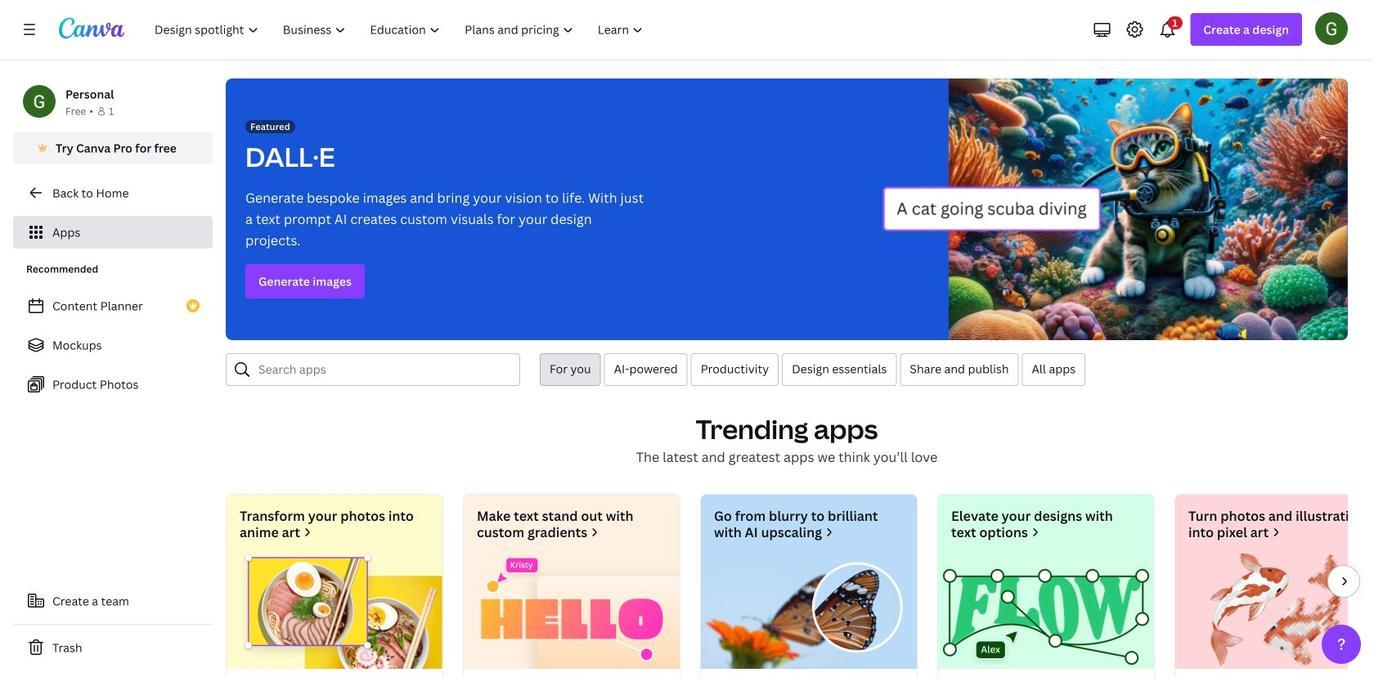 Task type: vqa. For each thing, say whether or not it's contained in the screenshot.
the TypeCraft image
yes



Task type: locate. For each thing, give the bounding box(es) containing it.
animeify image
[[227, 554, 443, 669]]

list
[[13, 290, 213, 401]]

an image with a cursor next to a text box containing the prompt "a cat going scuba diving" to generate an image. the generated image of a cat doing scuba diving is behind the text box. image
[[883, 79, 1348, 340]]

gary orlando image
[[1316, 12, 1348, 45]]



Task type: describe. For each thing, give the bounding box(es) containing it.
typecraft image
[[938, 554, 1154, 669]]

pixelify image
[[1176, 554, 1375, 669]]

top level navigation element
[[144, 13, 657, 46]]

image upscaler image
[[701, 554, 917, 669]]

typegradient image
[[464, 554, 680, 669]]

Input field to search for apps search field
[[259, 354, 510, 385]]



